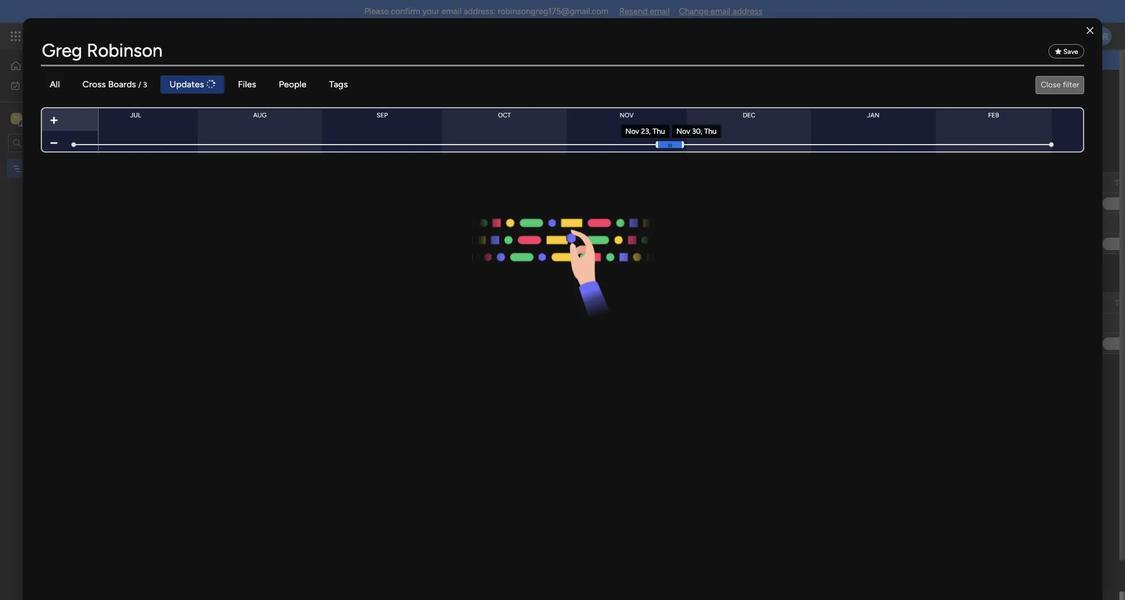 Task type: describe. For each thing, give the bounding box(es) containing it.
hide
[[560, 118, 577, 127]]

save
[[1064, 48, 1079, 56]]

workspace selection element
[[11, 111, 95, 126]]

1 email from the left
[[442, 6, 462, 16]]

oct
[[498, 111, 511, 119]]

tags
[[329, 79, 348, 90]]

all link
[[41, 75, 69, 94]]

main workspace
[[26, 113, 93, 123]]

workspace
[[48, 113, 93, 123]]

your
[[423, 6, 440, 16]]

change email address
[[679, 6, 763, 16]]

files
[[238, 79, 256, 90]]

home
[[26, 61, 48, 70]]

close image
[[1088, 26, 1094, 35]]

files link
[[229, 75, 265, 94]]

spinner image
[[204, 78, 217, 90]]

to-
[[195, 154, 214, 168]]

close filter
[[1042, 80, 1080, 90]]

on
[[642, 54, 652, 65]]

sort button
[[498, 113, 538, 132]]

/ inside cross boards / 3
[[138, 81, 141, 89]]

table button
[[313, 83, 348, 102]]

thu for nov 30, thu
[[705, 127, 717, 135]]

feb
[[989, 111, 1000, 119]]

please
[[365, 6, 389, 16]]

nov for nov 30, thu
[[677, 127, 691, 135]]

resend email link
[[620, 6, 670, 16]]

all
[[50, 79, 60, 90]]

the
[[654, 54, 668, 65]]

person button
[[373, 113, 422, 132]]

Board #1 field
[[172, 84, 237, 103]]

resend email
[[620, 6, 670, 16]]

visible
[[572, 54, 597, 65]]

resend
[[620, 6, 648, 16]]

my work
[[25, 80, 55, 90]]

save link
[[1049, 44, 1085, 59]]

select product image
[[10, 31, 22, 42]]

board
[[175, 84, 215, 103]]

m
[[13, 113, 20, 123]]

assistant
[[277, 117, 309, 127]]

shareable
[[716, 54, 754, 65]]

nov
[[620, 111, 634, 119]]

address:
[[464, 6, 496, 16]]

management
[[114, 29, 176, 43]]

monday work management
[[50, 29, 176, 43]]

dapulse minus image
[[50, 139, 58, 147]]

3
[[143, 81, 147, 89]]

email for resend email
[[650, 6, 670, 16]]

#1
[[218, 84, 234, 103]]

jul
[[130, 111, 141, 119]]

ai assistant button
[[249, 113, 314, 132]]

aug
[[253, 111, 267, 119]]

Search in workspace field
[[24, 136, 95, 149]]

1
[[1048, 87, 1052, 97]]

please confirm your email address: robinsongreg175@gmail.com
[[365, 6, 609, 16]]

ai assistant
[[267, 117, 309, 127]]

work for monday
[[92, 29, 112, 43]]

work for my
[[38, 80, 55, 90]]

1 table from the left
[[285, 87, 304, 97]]

cross
[[83, 79, 106, 90]]

2 table from the left
[[321, 87, 340, 97]]

this  board is visible to anyone on the web with a shareable link
[[520, 54, 769, 65]]

close filter button
[[1036, 76, 1085, 94]]

dapulse favorite image
[[1056, 48, 1063, 56]]

do
[[214, 154, 227, 168]]

/ inside invite / 1 button
[[1043, 87, 1046, 97]]

project
[[195, 117, 221, 127]]

priority
[[568, 298, 593, 308]]

people
[[279, 79, 307, 90]]

1 image
[[960, 23, 971, 36]]

change email address link
[[679, 6, 763, 16]]

nov for nov 23, thu
[[626, 127, 640, 135]]

my work button
[[7, 76, 122, 94]]

main for main table
[[266, 87, 283, 97]]

main table button
[[249, 83, 313, 102]]

ai logo image
[[253, 118, 263, 127]]

30,
[[693, 127, 703, 135]]



Task type: vqa. For each thing, say whether or not it's contained in the screenshot.
SEP
yes



Task type: locate. For each thing, give the bounding box(es) containing it.
1 horizontal spatial table
[[321, 87, 340, 97]]

nov left 30,
[[677, 127, 691, 135]]

new project button
[[172, 113, 225, 132]]

1 vertical spatial work
[[38, 80, 55, 90]]

Priority field
[[565, 297, 596, 309]]

main inside the workspace selection "element"
[[26, 113, 46, 123]]

1 horizontal spatial nov
[[677, 127, 691, 135]]

work
[[92, 29, 112, 43], [38, 80, 55, 90]]

web
[[670, 54, 687, 65]]

sep
[[377, 111, 388, 119]]

with
[[689, 54, 707, 65]]

my
[[25, 80, 36, 90]]

1 horizontal spatial main
[[266, 87, 283, 97]]

dec
[[743, 111, 756, 119]]

0 vertical spatial main
[[266, 87, 283, 97]]

2 nov from the left
[[677, 127, 691, 135]]

updates
[[170, 79, 204, 90]]

to-do
[[195, 154, 227, 168]]

ai
[[267, 117, 275, 127]]

2 horizontal spatial email
[[711, 6, 731, 16]]

Search field
[[333, 115, 367, 130]]

invite
[[1022, 87, 1041, 97]]

0 horizontal spatial nov
[[626, 127, 640, 135]]

robinsongreg175@gmail.com
[[498, 6, 609, 16]]

main table
[[266, 87, 304, 97]]

this
[[520, 54, 536, 65]]

new project
[[176, 117, 221, 127]]

3 email from the left
[[711, 6, 731, 16]]

email right your
[[442, 6, 462, 16]]

dapulse hamburger image
[[668, 144, 673, 147]]

main inside button
[[266, 87, 283, 97]]

v2 search image
[[325, 116, 333, 129]]

To-do field
[[192, 154, 230, 168]]

2 email from the left
[[650, 6, 670, 16]]

main
[[266, 87, 283, 97], [26, 113, 46, 123]]

email right change
[[711, 6, 731, 16]]

a
[[709, 54, 713, 65]]

invite / 1 button
[[1001, 83, 1057, 102]]

new
[[176, 117, 193, 127]]

1 horizontal spatial work
[[92, 29, 112, 43]]

table up 'assistant'
[[285, 87, 304, 97]]

work right monday
[[92, 29, 112, 43]]

nov
[[626, 127, 640, 135], [677, 127, 691, 135]]

hide button
[[542, 113, 583, 132]]

sort
[[516, 118, 531, 127]]

person
[[391, 118, 416, 127]]

1 thu from the left
[[653, 127, 665, 135]]

/ left 1
[[1043, 87, 1046, 97]]

nov 30, thu
[[677, 127, 717, 135]]

1 horizontal spatial /
[[1043, 87, 1046, 97]]

tags link
[[320, 75, 357, 94]]

board
[[538, 54, 562, 65]]

anyone
[[610, 54, 640, 65]]

thu right 30,
[[705, 127, 717, 135]]

filter
[[1064, 80, 1080, 90]]

change
[[679, 6, 709, 16]]

1 vertical spatial main
[[26, 113, 46, 123]]

invite / 1
[[1022, 87, 1052, 97]]

greg robinson image
[[1094, 27, 1112, 45]]

0 horizontal spatial email
[[442, 6, 462, 16]]

dapulse add image
[[50, 116, 58, 125]]

workspace image
[[11, 112, 22, 125]]

1 nov from the left
[[626, 127, 640, 135]]

nov 23, thu
[[626, 127, 665, 135]]

nov left the 23,
[[626, 127, 640, 135]]

0 horizontal spatial main
[[26, 113, 46, 123]]

thu right the 23,
[[653, 127, 665, 135]]

thu for nov 23, thu
[[653, 127, 665, 135]]

cross boards / 3
[[83, 79, 147, 90]]

arrow down image
[[481, 116, 495, 129]]

close
[[1042, 80, 1062, 90]]

list box
[[0, 157, 145, 331]]

option
[[0, 158, 145, 161]]

/ left '3' in the left top of the page
[[138, 81, 141, 89]]

main up aug
[[266, 87, 283, 97]]

address
[[733, 6, 763, 16]]

email for change email address
[[711, 6, 731, 16]]

confirm
[[391, 6, 421, 16]]

monday
[[50, 29, 89, 43]]

boards
[[108, 79, 136, 90]]

None field
[[41, 36, 1085, 65], [1113, 177, 1126, 189], [1113, 297, 1126, 309], [41, 36, 1085, 65], [1113, 177, 1126, 189], [1113, 297, 1126, 309]]

work right my
[[38, 80, 55, 90]]

2 thu from the left
[[705, 127, 717, 135]]

thu
[[653, 127, 665, 135], [705, 127, 717, 135]]

people link
[[270, 75, 316, 94]]

updates link
[[161, 75, 225, 94]]

main for main workspace
[[26, 113, 46, 123]]

table
[[285, 87, 304, 97], [321, 87, 340, 97]]

0 horizontal spatial thu
[[653, 127, 665, 135]]

jan
[[868, 111, 880, 119]]

work inside button
[[38, 80, 55, 90]]

0 horizontal spatial work
[[38, 80, 55, 90]]

to
[[600, 54, 608, 65]]

0 horizontal spatial table
[[285, 87, 304, 97]]

/
[[138, 81, 141, 89], [1043, 87, 1046, 97]]

table up v2 search icon
[[321, 87, 340, 97]]

23,
[[642, 127, 651, 135]]

Search Everything ... field
[[41, 36, 1085, 65]]

1 horizontal spatial thu
[[705, 127, 717, 135]]

main left dapulse add image
[[26, 113, 46, 123]]

board #1
[[175, 84, 234, 103]]

is
[[564, 54, 570, 65]]

home button
[[7, 57, 122, 75]]

link
[[756, 54, 769, 65]]

0 horizontal spatial /
[[138, 81, 141, 89]]

1 horizontal spatial email
[[650, 6, 670, 16]]

email right 'resend'
[[650, 6, 670, 16]]

0 vertical spatial work
[[92, 29, 112, 43]]



